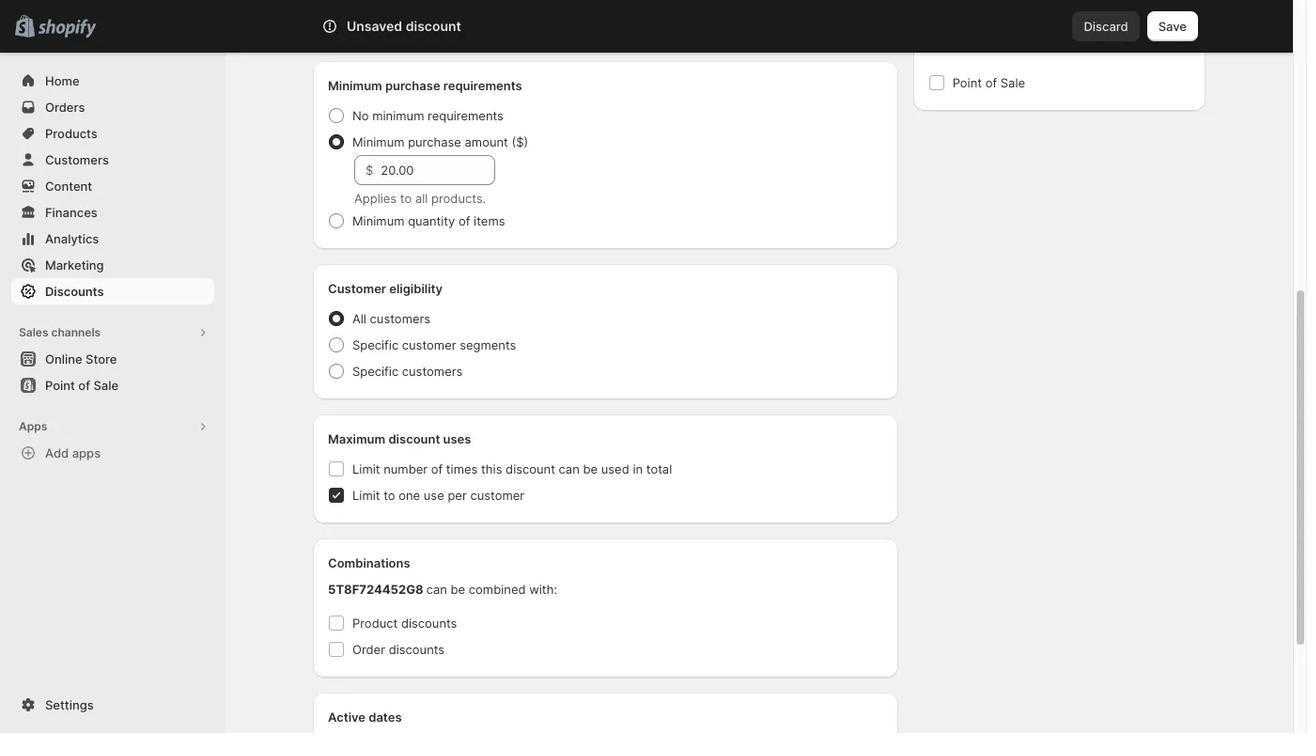 Task type: describe. For each thing, give the bounding box(es) containing it.
save
[[1159, 19, 1187, 34]]

order discounts
[[352, 642, 445, 657]]

order
[[352, 642, 385, 657]]

point of sale button
[[0, 372, 226, 399]]

marketing link
[[11, 252, 214, 278]]

minimum purchase amount ($)
[[352, 134, 528, 149]]

0 vertical spatial customer
[[402, 337, 456, 352]]

0 vertical spatial can
[[559, 461, 580, 477]]

product discounts
[[352, 616, 457, 631]]

online store link
[[11, 346, 214, 372]]

apps
[[72, 445, 101, 461]]

a
[[515, 10, 522, 25]]

customers
[[45, 152, 109, 167]]

search
[[405, 19, 445, 34]]

one
[[399, 488, 420, 503]]

use
[[424, 488, 444, 503]]

orders
[[45, 100, 85, 115]]

($)
[[512, 134, 528, 149]]

settings
[[45, 697, 94, 712]]

customers link
[[11, 147, 214, 173]]

point inside point of sale link
[[45, 378, 75, 393]]

analytics
[[45, 231, 99, 246]]

products link
[[11, 120, 214, 147]]

apps button
[[11, 414, 214, 440]]

limit to one use per customer
[[352, 488, 525, 503]]

5t8f724452g8
[[328, 582, 424, 597]]

1 horizontal spatial sales channels
[[928, 38, 1017, 53]]

1 horizontal spatial customer
[[470, 488, 525, 503]]

unsaved discount
[[347, 18, 461, 34]]

sales channels button
[[11, 320, 214, 346]]

content
[[45, 179, 92, 194]]

minimum for minimum purchase requirements
[[328, 78, 382, 93]]

limit for limit to one use per customer
[[352, 488, 380, 503]]

eligibility
[[389, 281, 443, 296]]

shipping
[[401, 10, 450, 25]]

online
[[45, 352, 82, 367]]

search button
[[374, 11, 919, 41]]

dates
[[369, 710, 402, 725]]

active dates
[[328, 710, 402, 725]]

home
[[45, 73, 80, 88]]

applies to all products.
[[354, 191, 486, 206]]

finances link
[[11, 199, 214, 226]]

limit number of times this discount can be used in total
[[352, 461, 672, 477]]

$
[[366, 163, 373, 178]]

0
[[1106, 38, 1114, 53]]

online store
[[45, 352, 117, 367]]

point of sale inside button
[[45, 378, 118, 393]]

quantity
[[408, 213, 455, 228]]

over
[[486, 10, 511, 25]]

total
[[646, 461, 672, 477]]

times
[[446, 461, 478, 477]]

discounts
[[45, 284, 104, 299]]

segments
[[460, 337, 516, 352]]

discounts link
[[11, 278, 214, 305]]

0 of 1 selected
[[1106, 38, 1191, 53]]

this
[[481, 461, 502, 477]]

requirements for minimum purchase requirements
[[443, 78, 522, 93]]

active
[[328, 710, 366, 725]]

discounts for product discounts
[[401, 616, 457, 631]]

add
[[45, 445, 69, 461]]

uses
[[443, 431, 471, 446]]

1
[[1132, 38, 1138, 53]]

specific customers
[[352, 364, 463, 379]]

all
[[352, 311, 367, 326]]

sales inside button
[[19, 325, 48, 339]]

sale inside button
[[93, 378, 118, 393]]

products.
[[431, 191, 486, 206]]

no minimum requirements
[[352, 108, 504, 123]]

specific for specific customers
[[352, 364, 399, 379]]

exclude shipping rates over a certain amount
[[352, 10, 612, 25]]

home link
[[11, 68, 214, 94]]

1 horizontal spatial point
[[953, 75, 982, 90]]

5t8f724452g8 can be combined with:
[[328, 582, 557, 597]]

shopify image
[[38, 19, 96, 38]]

combined
[[469, 582, 526, 597]]

maximum discount uses
[[328, 431, 471, 446]]

exclude
[[352, 10, 398, 25]]

content link
[[11, 173, 214, 199]]

customer eligibility
[[328, 281, 443, 296]]

orders link
[[11, 94, 214, 120]]

0 vertical spatial channels
[[963, 38, 1017, 53]]

number
[[384, 461, 428, 477]]

used
[[601, 461, 629, 477]]

customers for all customers
[[370, 311, 431, 326]]

in
[[633, 461, 643, 477]]

maximum
[[328, 431, 386, 446]]

requirements for no minimum requirements
[[428, 108, 504, 123]]

of inside point of sale link
[[78, 378, 90, 393]]



Task type: vqa. For each thing, say whether or not it's contained in the screenshot.
Minimum for Minimum purchase amount ($)
yes



Task type: locate. For each thing, give the bounding box(es) containing it.
1 vertical spatial minimum
[[352, 134, 405, 149]]

1 vertical spatial point
[[45, 378, 75, 393]]

0 vertical spatial amount
[[569, 10, 612, 25]]

discount for maximum
[[389, 431, 440, 446]]

be left combined
[[451, 582, 465, 597]]

combinations
[[328, 555, 410, 570]]

0 vertical spatial purchase
[[385, 78, 440, 93]]

minimum down applies
[[352, 213, 405, 228]]

customers down customer eligibility
[[370, 311, 431, 326]]

be
[[583, 461, 598, 477], [451, 582, 465, 597]]

minimum
[[328, 78, 382, 93], [352, 134, 405, 149], [352, 213, 405, 228]]

1 vertical spatial point of sale
[[45, 378, 118, 393]]

point of sale link
[[11, 372, 214, 399]]

1 horizontal spatial channels
[[963, 38, 1017, 53]]

0 vertical spatial point of sale
[[953, 75, 1025, 90]]

0 horizontal spatial point
[[45, 378, 75, 393]]

apps
[[19, 419, 47, 433]]

0 vertical spatial discount
[[406, 18, 461, 34]]

minimum for minimum purchase amount ($)
[[352, 134, 405, 149]]

1 vertical spatial customer
[[470, 488, 525, 503]]

0 vertical spatial requirements
[[443, 78, 522, 93]]

0 horizontal spatial point of sale
[[45, 378, 118, 393]]

limit down maximum
[[352, 461, 380, 477]]

minimum purchase requirements
[[328, 78, 522, 93]]

unsaved
[[347, 18, 402, 34]]

0 vertical spatial sales
[[928, 38, 960, 53]]

0 vertical spatial customers
[[370, 311, 431, 326]]

1 specific from the top
[[352, 337, 399, 352]]

limit
[[352, 461, 380, 477], [352, 488, 380, 503]]

channels inside button
[[51, 325, 101, 339]]

amount
[[569, 10, 612, 25], [465, 134, 508, 149]]

products
[[45, 126, 98, 141]]

1 vertical spatial sales
[[19, 325, 48, 339]]

0 horizontal spatial can
[[426, 582, 447, 597]]

customer down this
[[470, 488, 525, 503]]

requirements up 'minimum purchase amount ($)'
[[428, 108, 504, 123]]

can left used
[[559, 461, 580, 477]]

0 vertical spatial specific
[[352, 337, 399, 352]]

per
[[448, 488, 467, 503]]

1 horizontal spatial point of sale
[[953, 75, 1025, 90]]

discard button
[[1073, 11, 1140, 41]]

applies
[[354, 191, 397, 206]]

0 vertical spatial sales channels
[[928, 38, 1017, 53]]

finances
[[45, 205, 98, 220]]

0 vertical spatial point
[[953, 75, 982, 90]]

all customers
[[352, 311, 431, 326]]

0 horizontal spatial sale
[[93, 378, 118, 393]]

settings link
[[11, 692, 214, 718]]

1 horizontal spatial sale
[[1001, 75, 1025, 90]]

2 vertical spatial minimum
[[352, 213, 405, 228]]

purchase for requirements
[[385, 78, 440, 93]]

1 vertical spatial customers
[[402, 364, 463, 379]]

add apps
[[45, 445, 101, 461]]

marketing
[[45, 258, 104, 273]]

1 horizontal spatial amount
[[569, 10, 612, 25]]

1 vertical spatial limit
[[352, 488, 380, 503]]

limit left one
[[352, 488, 380, 503]]

1 horizontal spatial can
[[559, 461, 580, 477]]

analytics link
[[11, 226, 214, 252]]

1 vertical spatial discounts
[[389, 642, 445, 657]]

store
[[86, 352, 117, 367]]

0 vertical spatial minimum
[[328, 78, 382, 93]]

selected
[[1141, 38, 1191, 53]]

limit for limit number of times this discount can be used in total
[[352, 461, 380, 477]]

point of sale
[[953, 75, 1025, 90], [45, 378, 118, 393]]

to
[[400, 191, 412, 206], [384, 488, 395, 503]]

0 horizontal spatial customer
[[402, 337, 456, 352]]

2 vertical spatial discount
[[506, 461, 555, 477]]

1 vertical spatial specific
[[352, 364, 399, 379]]

0 vertical spatial sale
[[1001, 75, 1025, 90]]

0 horizontal spatial amount
[[465, 134, 508, 149]]

point
[[953, 75, 982, 90], [45, 378, 75, 393]]

0 horizontal spatial to
[[384, 488, 395, 503]]

minimum for minimum quantity of items
[[352, 213, 405, 228]]

discounts down product discounts on the left bottom
[[389, 642, 445, 657]]

0 vertical spatial limit
[[352, 461, 380, 477]]

certain
[[525, 10, 565, 25]]

channels
[[963, 38, 1017, 53], [51, 325, 101, 339]]

1 vertical spatial to
[[384, 488, 395, 503]]

1 horizontal spatial be
[[583, 461, 598, 477]]

can up product discounts on the left bottom
[[426, 582, 447, 597]]

discounts down 5t8f724452g8 can be combined with:
[[401, 616, 457, 631]]

purchase for amount
[[408, 134, 461, 149]]

amount right the "certain"
[[569, 10, 612, 25]]

0 horizontal spatial sales channels
[[19, 325, 101, 339]]

save button
[[1147, 11, 1198, 41]]

all
[[415, 191, 428, 206]]

sale
[[1001, 75, 1025, 90], [93, 378, 118, 393]]

2 limit from the top
[[352, 488, 380, 503]]

items
[[474, 213, 505, 228]]

0 horizontal spatial be
[[451, 582, 465, 597]]

customers
[[370, 311, 431, 326], [402, 364, 463, 379]]

purchase down the 'no minimum requirements' at the left of page
[[408, 134, 461, 149]]

1 horizontal spatial sales
[[928, 38, 960, 53]]

online store button
[[0, 346, 226, 372]]

rates
[[453, 10, 483, 25]]

specific customer segments
[[352, 337, 516, 352]]

specific
[[352, 337, 399, 352], [352, 364, 399, 379]]

product
[[352, 616, 398, 631]]

0 horizontal spatial channels
[[51, 325, 101, 339]]

0 vertical spatial to
[[400, 191, 412, 206]]

discard
[[1084, 19, 1129, 34]]

1 vertical spatial sales channels
[[19, 325, 101, 339]]

discount for unsaved
[[406, 18, 461, 34]]

2 specific from the top
[[352, 364, 399, 379]]

1 vertical spatial discount
[[389, 431, 440, 446]]

1 vertical spatial amount
[[465, 134, 508, 149]]

specific for specific customer segments
[[352, 337, 399, 352]]

1 limit from the top
[[352, 461, 380, 477]]

be left used
[[583, 461, 598, 477]]

purchase
[[385, 78, 440, 93], [408, 134, 461, 149]]

sales
[[928, 38, 960, 53], [19, 325, 48, 339]]

add apps button
[[11, 440, 214, 466]]

customer
[[328, 281, 386, 296]]

0 vertical spatial discounts
[[401, 616, 457, 631]]

requirements up the 'no minimum requirements' at the left of page
[[443, 78, 522, 93]]

minimum quantity of items
[[352, 213, 505, 228]]

customers for specific customers
[[402, 364, 463, 379]]

0 vertical spatial be
[[583, 461, 598, 477]]

minimum
[[372, 108, 424, 123]]

1 vertical spatial purchase
[[408, 134, 461, 149]]

1 vertical spatial requirements
[[428, 108, 504, 123]]

customer up specific customers
[[402, 337, 456, 352]]

$ text field
[[381, 155, 495, 185]]

amount left ($)
[[465, 134, 508, 149]]

customers down specific customer segments
[[402, 364, 463, 379]]

to left the all
[[400, 191, 412, 206]]

1 vertical spatial be
[[451, 582, 465, 597]]

to left one
[[384, 488, 395, 503]]

discount
[[406, 18, 461, 34], [389, 431, 440, 446], [506, 461, 555, 477]]

minimum up $
[[352, 134, 405, 149]]

sales channels
[[928, 38, 1017, 53], [19, 325, 101, 339]]

to for limit
[[384, 488, 395, 503]]

0 horizontal spatial sales
[[19, 325, 48, 339]]

1 horizontal spatial to
[[400, 191, 412, 206]]

1 vertical spatial channels
[[51, 325, 101, 339]]

discounts for order discounts
[[389, 642, 445, 657]]

sales channels inside button
[[19, 325, 101, 339]]

requirements
[[443, 78, 522, 93], [428, 108, 504, 123]]

to for applies
[[400, 191, 412, 206]]

purchase up minimum
[[385, 78, 440, 93]]

discounts
[[401, 616, 457, 631], [389, 642, 445, 657]]

can
[[559, 461, 580, 477], [426, 582, 447, 597]]

minimum up no
[[328, 78, 382, 93]]

1 vertical spatial sale
[[93, 378, 118, 393]]

1 vertical spatial can
[[426, 582, 447, 597]]

customer
[[402, 337, 456, 352], [470, 488, 525, 503]]

no
[[352, 108, 369, 123]]



